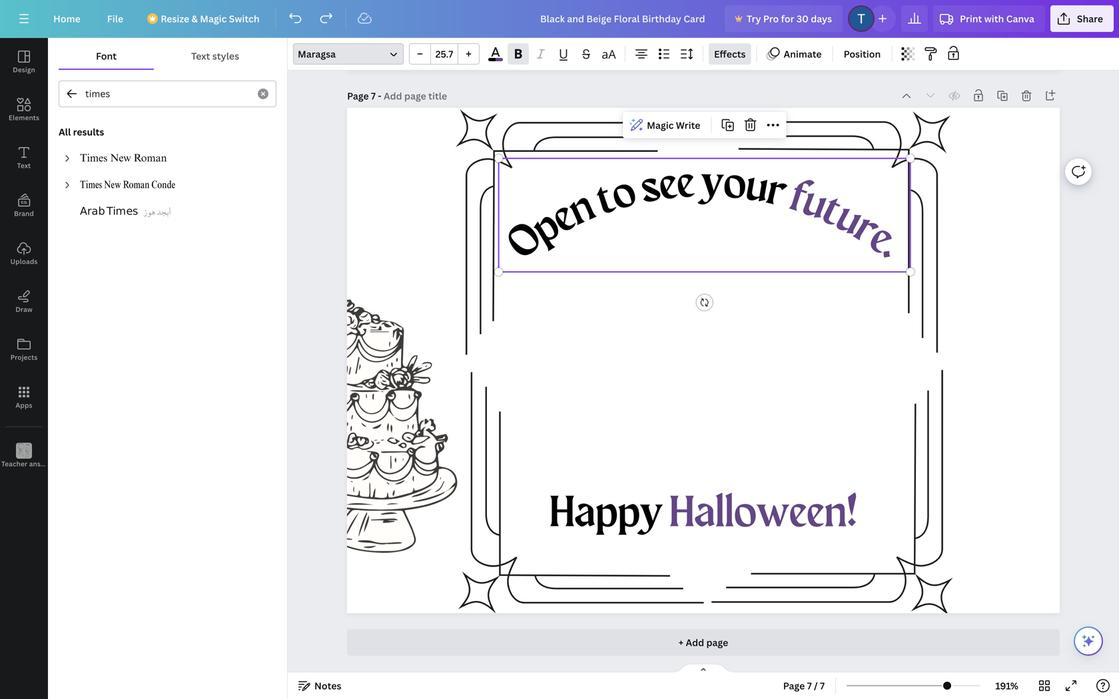 Task type: locate. For each thing, give the bounding box(es) containing it.
text
[[191, 50, 210, 62], [17, 161, 31, 170]]

animate
[[784, 48, 822, 60]]

with
[[984, 12, 1004, 25]]

0 horizontal spatial page
[[347, 90, 369, 102]]

1 horizontal spatial magic
[[647, 119, 674, 131]]

resize & magic switch button
[[139, 5, 270, 32]]

0 horizontal spatial text
[[17, 161, 31, 170]]

1 horizontal spatial 7
[[807, 680, 812, 692]]

magic inside resize & magic switch 'button'
[[200, 12, 227, 25]]

30
[[797, 12, 809, 25]]

maragsa
[[298, 48, 336, 60]]

magic right &
[[200, 12, 227, 25]]

apps button
[[0, 374, 48, 422]]

0 vertical spatial text
[[191, 50, 210, 62]]

1 vertical spatial text
[[17, 161, 31, 170]]

projects
[[10, 353, 38, 362]]

pro
[[763, 12, 779, 25]]

0 vertical spatial page
[[347, 90, 369, 102]]

print
[[960, 12, 982, 25]]

0 vertical spatial magic
[[200, 12, 227, 25]]

1 vertical spatial page
[[783, 680, 805, 692]]

print with canva
[[960, 12, 1034, 25]]

1 horizontal spatial page
[[783, 680, 805, 692]]

magic inside magic write button
[[647, 119, 674, 131]]

side panel tab list
[[0, 38, 69, 480]]

magic left write
[[647, 119, 674, 131]]

Page title text field
[[384, 89, 448, 103]]

resize & magic switch
[[161, 12, 260, 25]]

page for page 7 -
[[347, 90, 369, 102]]

text inside text styles button
[[191, 50, 210, 62]]

print with canva button
[[933, 5, 1045, 32]]

canva assistant image
[[1080, 633, 1096, 649]]

file button
[[96, 5, 134, 32]]

font
[[96, 50, 117, 62]]

halloween!
[[669, 493, 857, 537]]

7 for /
[[807, 680, 812, 692]]

page inside button
[[783, 680, 805, 692]]

projects button
[[0, 326, 48, 374]]

text for text
[[17, 161, 31, 170]]

text up brand button
[[17, 161, 31, 170]]

write
[[676, 119, 700, 131]]

share button
[[1050, 5, 1114, 32]]

share
[[1077, 12, 1103, 25]]

0 horizontal spatial 7
[[371, 90, 376, 102]]

0 horizontal spatial magic
[[200, 12, 227, 25]]

page 7 / 7
[[783, 680, 825, 692]]

page
[[347, 90, 369, 102], [783, 680, 805, 692]]

all
[[59, 126, 71, 138]]

magic
[[200, 12, 227, 25], [647, 119, 674, 131]]

main menu bar
[[0, 0, 1119, 38]]

7 right /
[[820, 680, 825, 692]]

#000000, #68448a image
[[488, 58, 503, 61], [488, 58, 503, 61]]

/
[[814, 680, 818, 692]]

page left /
[[783, 680, 805, 692]]

page left -
[[347, 90, 369, 102]]

page
[[706, 636, 728, 649]]

7 left /
[[807, 680, 812, 692]]

draw
[[15, 305, 32, 314]]

show pages image
[[671, 663, 735, 674]]

styles
[[212, 50, 239, 62]]

group
[[409, 43, 480, 65]]

Try "Calligraphy" or "Open Sans" search field
[[85, 81, 250, 107]]

1 horizontal spatial text
[[191, 50, 210, 62]]

text inside the text 'button'
[[17, 161, 31, 170]]

7 left -
[[371, 90, 376, 102]]

page 7 -
[[347, 90, 384, 102]]

try
[[747, 12, 761, 25]]

1 vertical spatial magic
[[647, 119, 674, 131]]

7
[[371, 90, 376, 102], [807, 680, 812, 692], [820, 680, 825, 692]]

add
[[686, 636, 704, 649]]

keys
[[54, 460, 69, 469]]

Design title text field
[[530, 5, 719, 32]]

for
[[781, 12, 794, 25]]

uploads button
[[0, 230, 48, 278]]

arab times image
[[143, 204, 171, 220]]

;
[[23, 461, 25, 468]]

text left styles
[[191, 50, 210, 62]]

maragsa button
[[293, 43, 404, 65]]

days
[[811, 12, 832, 25]]

effects
[[714, 48, 746, 60]]

y
[[700, 162, 724, 207]]

all results
[[59, 126, 104, 138]]



Task type: vqa. For each thing, say whether or not it's contained in the screenshot.
You
no



Task type: describe. For each thing, give the bounding box(es) containing it.
elements button
[[0, 86, 48, 134]]

resize
[[161, 12, 189, 25]]

+ add page
[[679, 636, 728, 649]]

&
[[191, 12, 198, 25]]

teacher
[[1, 460, 27, 469]]

animate button
[[762, 43, 827, 65]]

– – number field
[[435, 48, 454, 60]]

position button
[[838, 43, 886, 65]]

+ add page button
[[347, 629, 1060, 656]]

switch
[[229, 12, 260, 25]]

text styles button
[[154, 43, 276, 69]]

teacher answer keys
[[1, 460, 69, 469]]

home link
[[43, 5, 91, 32]]

times new roman condensed image
[[80, 177, 175, 193]]

magic write button
[[626, 115, 706, 136]]

notes button
[[293, 675, 347, 697]]

happy
[[550, 493, 663, 537]]

brand
[[14, 209, 34, 218]]

times new roman image
[[80, 151, 167, 167]]

brand button
[[0, 182, 48, 230]]

7 for -
[[371, 90, 376, 102]]

text styles
[[191, 50, 239, 62]]

file
[[107, 12, 123, 25]]

results
[[73, 126, 104, 138]]

design button
[[0, 38, 48, 86]]

page for page 7 / 7
[[783, 680, 805, 692]]

try pro for 30 days
[[747, 12, 832, 25]]

magic write
[[647, 119, 700, 131]]

try pro for 30 days button
[[725, 5, 843, 32]]

position
[[844, 48, 881, 60]]

page 7 / 7 button
[[778, 675, 830, 697]]

text for text styles
[[191, 50, 210, 62]]

+
[[679, 636, 684, 649]]

canva
[[1006, 12, 1034, 25]]

191% button
[[985, 675, 1028, 697]]

font button
[[59, 43, 154, 69]]

2 horizontal spatial 7
[[820, 680, 825, 692]]

arab times image
[[80, 204, 138, 220]]

elements
[[9, 113, 39, 122]]

text button
[[0, 134, 48, 182]]

draw button
[[0, 278, 48, 326]]

design
[[13, 65, 35, 74]]

happy halloween!
[[550, 493, 857, 537]]

apps
[[16, 401, 32, 410]]

answer
[[29, 460, 53, 469]]

effects button
[[709, 43, 751, 65]]

notes
[[314, 680, 341, 692]]

-
[[378, 90, 381, 102]]

uploads
[[10, 257, 38, 266]]

191%
[[995, 680, 1018, 692]]

home
[[53, 12, 80, 25]]



